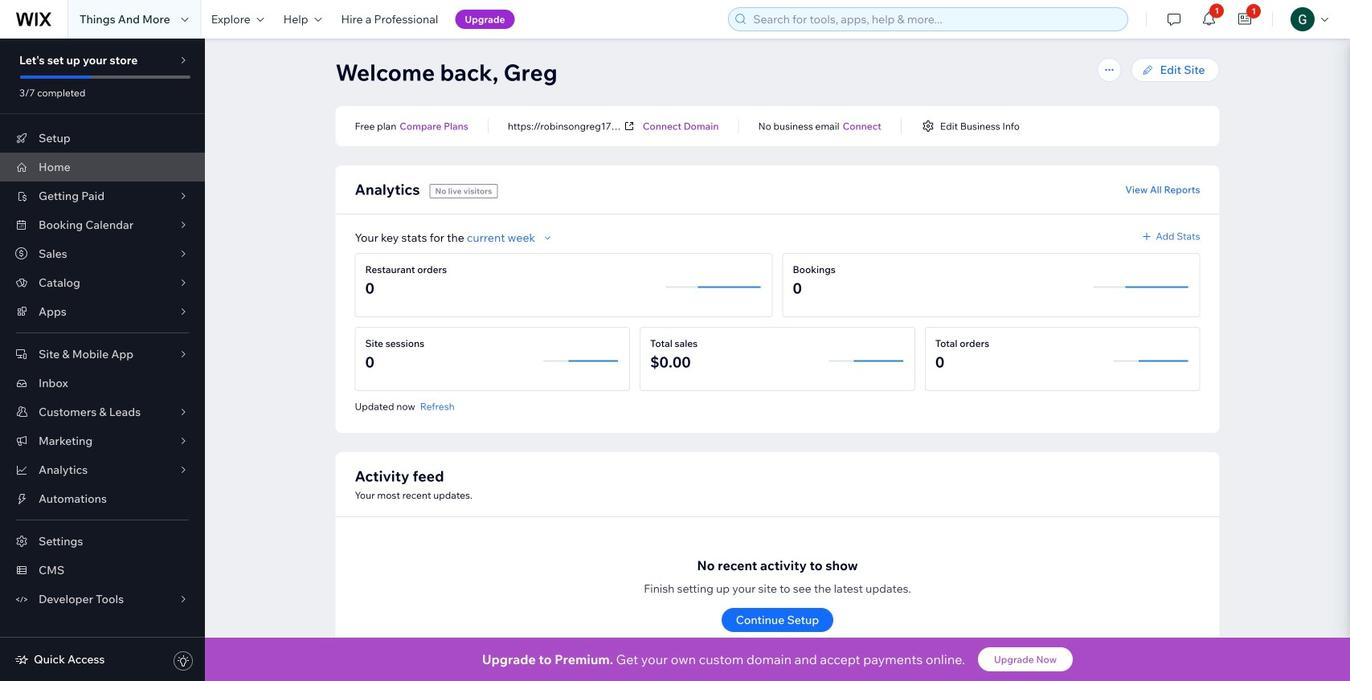 Task type: vqa. For each thing, say whether or not it's contained in the screenshot.
sidebar element
yes



Task type: describe. For each thing, give the bounding box(es) containing it.
Search for tools, apps, help & more... field
[[749, 8, 1123, 31]]

sidebar element
[[0, 39, 205, 682]]



